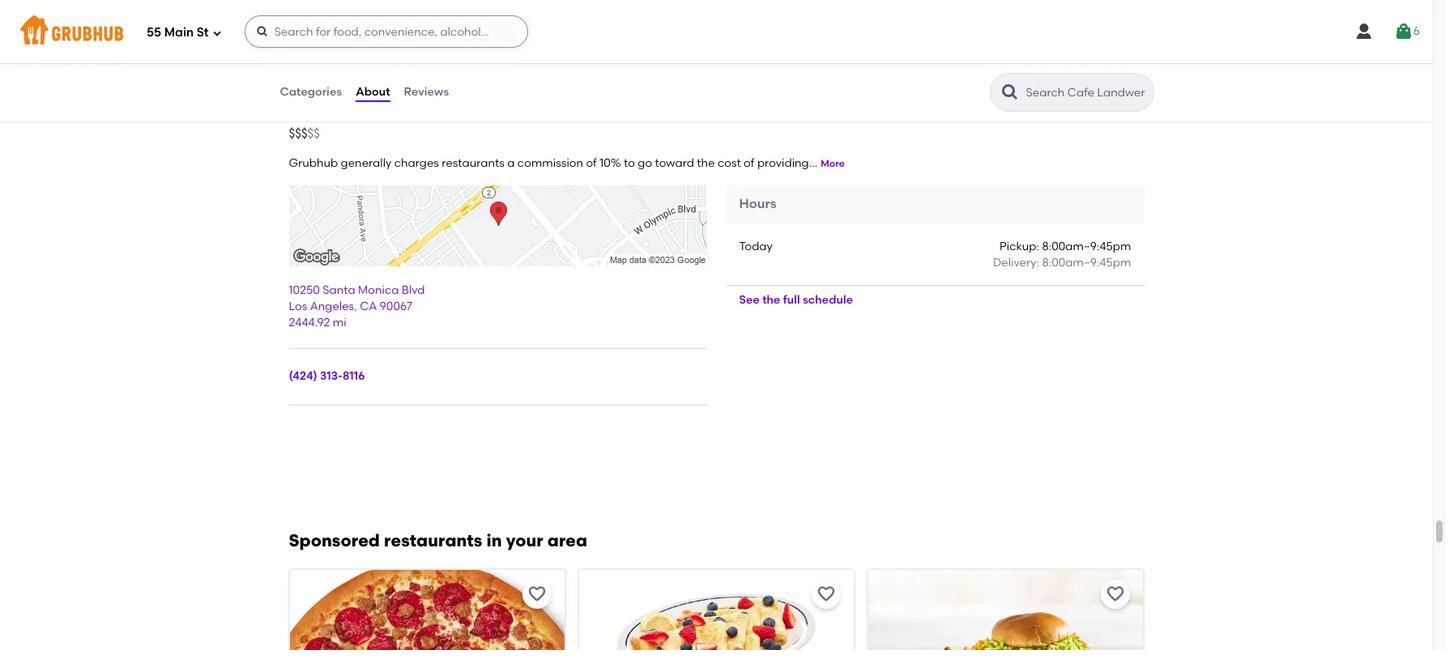 Task type: locate. For each thing, give the bounding box(es) containing it.
to left chec
[[1403, 529, 1414, 542]]

3 save this restaurant button from the left
[[1101, 580, 1131, 609]]

cafe landwer menu info
[[289, 79, 529, 102]]

coffee
[[385, 109, 422, 123]]

0 horizontal spatial save this restaurant button
[[522, 580, 552, 609]]

restaurants left the in
[[384, 530, 482, 551]]

lunch button
[[618, 107, 653, 125]]

8:00am–9:45pm right delivery:
[[1042, 256, 1131, 270]]

of left 10%
[[586, 157, 597, 170]]

Search Cafe Landwer search field
[[1024, 85, 1148, 100]]

chili's logo image
[[869, 570, 1144, 651]]

pickup:
[[1000, 240, 1039, 254]]

svg image
[[256, 25, 269, 38]]

10250 santa monica blvd los angeles , ca 90067 2444.92 mi
[[289, 283, 425, 330]]

restaurants left a at top left
[[442, 157, 505, 170]]

2 save this restaurant button from the left
[[812, 580, 841, 609]]

coffee and tea, button
[[384, 107, 473, 125]]

6 button
[[1394, 17, 1420, 46]]

1 vertical spatial to
[[1403, 529, 1414, 542]]

see
[[739, 293, 760, 307]]

dessert, button
[[476, 107, 521, 125]]

save this restaurant image for save this restaurant 'button' associated with ihop  logo
[[817, 585, 836, 604]]

0 horizontal spatial save this restaurant image
[[527, 585, 547, 604]]

proceed
[[1353, 529, 1400, 542]]

breakfast, button
[[289, 107, 346, 125]]

save this restaurant button
[[522, 580, 552, 609], [812, 580, 841, 609], [1101, 580, 1131, 609]]

0 vertical spatial to
[[624, 157, 635, 170]]

landwer
[[342, 79, 427, 102]]

1 vertical spatial the
[[762, 293, 781, 307]]

svg image
[[1354, 22, 1374, 41], [1394, 22, 1414, 41], [212, 28, 222, 38]]

the left cost
[[697, 157, 715, 170]]

(424) 313-8116
[[289, 370, 365, 384]]

2 horizontal spatial svg image
[[1394, 22, 1414, 41]]

(424) 313-8116 button
[[289, 369, 365, 385]]

save this restaurant image
[[527, 585, 547, 604], [817, 585, 836, 604]]

full
[[783, 293, 800, 307]]

in
[[487, 530, 502, 551]]

0 vertical spatial 8:00am–9:45pm
[[1042, 240, 1131, 254]]

to
[[624, 157, 635, 170], [1403, 529, 1414, 542]]

restaurants
[[442, 157, 505, 170], [384, 530, 482, 551]]

of right cost
[[744, 157, 755, 170]]

55
[[147, 25, 161, 39]]

of
[[586, 157, 597, 170], [744, 157, 755, 170]]

to left go
[[624, 157, 635, 170]]

reviews button
[[403, 63, 450, 122]]

search icon image
[[1000, 83, 1020, 102]]

healthy,
[[569, 109, 614, 123]]

1 save this restaurant button from the left
[[522, 580, 552, 609]]

8:00am–9:45pm
[[1042, 240, 1131, 254], [1042, 256, 1131, 270]]

breakfast, cafe, coffee and tea, dessert, dinner, healthy, lunch
[[290, 109, 652, 123]]

dinner, button
[[525, 107, 564, 125]]

(424)
[[289, 370, 317, 384]]

breakfast,
[[290, 109, 345, 123]]

1 vertical spatial 8:00am–9:45pm
[[1042, 256, 1131, 270]]

1 horizontal spatial the
[[762, 293, 781, 307]]

reviews
[[404, 85, 449, 99]]

lunch
[[618, 109, 652, 123]]

hours
[[739, 196, 777, 211]]

dinner,
[[526, 109, 564, 123]]

proceed to chec button
[[1304, 521, 1445, 551]]

55 main st
[[147, 25, 209, 39]]

1 horizontal spatial save this restaurant button
[[812, 580, 841, 609]]

1 horizontal spatial to
[[1403, 529, 1414, 542]]

0 horizontal spatial of
[[586, 157, 597, 170]]

the left full
[[762, 293, 781, 307]]

cafe,
[[350, 109, 380, 123]]

main navigation navigation
[[0, 0, 1433, 63]]

more button
[[821, 157, 845, 171]]

the
[[697, 157, 715, 170], [762, 293, 781, 307]]

blvd
[[402, 283, 425, 297]]

10250
[[289, 283, 320, 297]]

0 horizontal spatial svg image
[[212, 28, 222, 38]]

cafe, button
[[349, 107, 380, 125]]

sponsored
[[289, 530, 380, 551]]

chec
[[1417, 529, 1445, 542]]

0 vertical spatial the
[[697, 157, 715, 170]]

1 of from the left
[[586, 157, 597, 170]]

1 save this restaurant image from the left
[[527, 585, 547, 604]]

,
[[354, 300, 357, 314]]

dessert,
[[477, 109, 521, 123]]

8:00am–9:45pm right pickup:
[[1042, 240, 1131, 254]]

more
[[821, 158, 845, 169]]

delivery:
[[993, 256, 1039, 270]]

2 save this restaurant image from the left
[[817, 585, 836, 604]]

1 horizontal spatial of
[[744, 157, 755, 170]]

8116
[[343, 370, 365, 384]]

cost
[[718, 157, 741, 170]]

1 horizontal spatial save this restaurant image
[[817, 585, 836, 604]]

2 horizontal spatial save this restaurant button
[[1101, 580, 1131, 609]]

svg image inside the '6' button
[[1394, 22, 1414, 41]]



Task type: describe. For each thing, give the bounding box(es) containing it.
to inside button
[[1403, 529, 1414, 542]]

2 8:00am–9:45pm from the top
[[1042, 256, 1131, 270]]

los
[[289, 300, 307, 314]]

main
[[164, 25, 194, 39]]

healthy, button
[[568, 107, 614, 125]]

save this restaurant button for little caesars pizza - paterson logo
[[522, 580, 552, 609]]

2 of from the left
[[744, 157, 755, 170]]

grubhub generally charges restaurants a commission of 10% to go toward the cost of providing ... more
[[289, 157, 845, 170]]

generally
[[341, 157, 392, 170]]

0 vertical spatial restaurants
[[442, 157, 505, 170]]

10%
[[600, 157, 621, 170]]

st
[[197, 25, 209, 39]]

313-
[[320, 370, 343, 384]]

area
[[548, 530, 587, 551]]

tea,
[[449, 109, 472, 123]]

cafe
[[289, 79, 337, 102]]

schedule
[[803, 293, 853, 307]]

sponsored restaurants in your area
[[289, 530, 587, 551]]

ca
[[360, 300, 377, 314]]

save this restaurant button for ihop  logo
[[812, 580, 841, 609]]

and
[[424, 109, 446, 123]]

santa
[[323, 283, 355, 297]]

about
[[356, 85, 390, 99]]

mi
[[333, 316, 346, 330]]

6
[[1414, 24, 1420, 38]]

save this restaurant image
[[1106, 585, 1126, 604]]

little caesars pizza - paterson logo image
[[290, 570, 565, 651]]

Search for food, convenience, alcohol... search field
[[244, 15, 528, 48]]

1 vertical spatial restaurants
[[384, 530, 482, 551]]

a
[[507, 157, 515, 170]]

today
[[739, 240, 773, 254]]

1 horizontal spatial svg image
[[1354, 22, 1374, 41]]

$$$
[[289, 126, 308, 141]]

...
[[809, 157, 818, 170]]

about button
[[355, 63, 391, 122]]

menu
[[432, 79, 486, 102]]

info
[[491, 79, 529, 102]]

toward
[[655, 157, 694, 170]]

grubhub
[[289, 157, 338, 170]]

$$$$$
[[289, 126, 320, 141]]

ihop  logo image
[[579, 570, 854, 651]]

0 horizontal spatial to
[[624, 157, 635, 170]]

charges
[[394, 157, 439, 170]]

2444.92
[[289, 316, 330, 330]]

90067
[[380, 300, 412, 314]]

0 horizontal spatial the
[[697, 157, 715, 170]]

monica
[[358, 283, 399, 297]]

go
[[638, 157, 652, 170]]

angeles
[[310, 300, 354, 314]]

commission
[[518, 157, 583, 170]]

your
[[506, 530, 543, 551]]

proceed to chec
[[1353, 529, 1445, 542]]

providing
[[757, 157, 809, 170]]

save this restaurant image for little caesars pizza - paterson logo save this restaurant 'button'
[[527, 585, 547, 604]]

see the full schedule button
[[726, 286, 866, 315]]

save this restaurant button for chili's logo
[[1101, 580, 1131, 609]]

the inside see the full schedule button
[[762, 293, 781, 307]]

categories button
[[279, 63, 343, 122]]

see the full schedule
[[739, 293, 853, 307]]

1 8:00am–9:45pm from the top
[[1042, 240, 1131, 254]]

pickup: 8:00am–9:45pm delivery: 8:00am–9:45pm
[[993, 240, 1131, 270]]

categories
[[280, 85, 342, 99]]



Task type: vqa. For each thing, say whether or not it's contained in the screenshot.
$5.49 + for the Cold Brews - Peppermint Bark image
no



